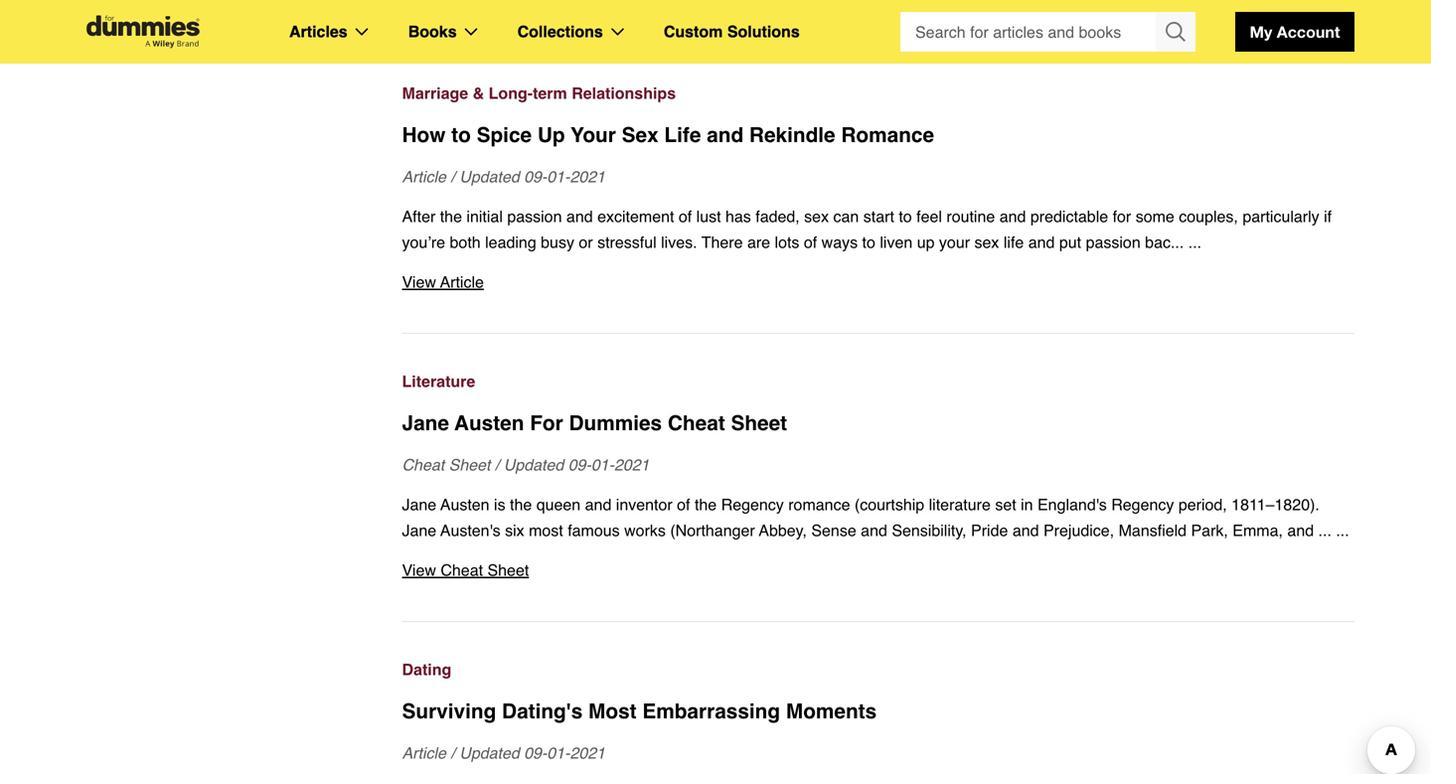 Task type: locate. For each thing, give the bounding box(es) containing it.
sex left "can"
[[805, 207, 829, 226]]

1 vertical spatial 2021
[[615, 456, 650, 474]]

of left lust
[[679, 207, 692, 226]]

jane down literature
[[402, 412, 449, 436]]

1 horizontal spatial regency
[[1112, 496, 1175, 514]]

0 vertical spatial sex
[[805, 207, 829, 226]]

austen
[[455, 412, 524, 436], [441, 496, 490, 514]]

0 horizontal spatial passion
[[507, 207, 562, 226]]

austen up austen's
[[441, 496, 490, 514]]

&
[[473, 84, 484, 102]]

0 vertical spatial article / updated 09-01-2021
[[402, 168, 606, 186]]

1 view from the top
[[402, 273, 436, 291]]

moments
[[786, 700, 877, 724]]

or
[[579, 233, 593, 252]]

2 vertical spatial jane
[[402, 522, 437, 540]]

if
[[1325, 207, 1333, 226]]

2 vertical spatial /
[[451, 744, 455, 763]]

article down both
[[440, 273, 484, 291]]

2 vertical spatial article
[[402, 744, 446, 763]]

1 vertical spatial jane
[[402, 496, 437, 514]]

2 vertical spatial sheet
[[488, 561, 529, 580]]

lots
[[775, 233, 800, 252]]

0 vertical spatial to
[[452, 123, 471, 147]]

/
[[451, 168, 455, 186], [495, 456, 500, 474], [451, 744, 455, 763]]

0 vertical spatial article
[[402, 168, 446, 186]]

0 vertical spatial updated
[[460, 168, 520, 186]]

updated down for
[[504, 456, 564, 474]]

0 vertical spatial 2021
[[570, 168, 606, 186]]

to left feel
[[899, 207, 913, 226]]

01- down jane austen for dummies cheat sheet
[[592, 456, 615, 474]]

passion down for
[[1086, 233, 1141, 252]]

09- down jane austen for dummies cheat sheet
[[569, 456, 592, 474]]

surviving
[[402, 700, 496, 724]]

stressful
[[598, 233, 657, 252]]

0 vertical spatial view
[[402, 273, 436, 291]]

austen inside jane austen is the queen and inventor of the regency romance (courtship literature set in england's regency period, 1811–1820). jane austen's six most famous works (northanger abbey, sense and sensibility, pride and prejudice, mansfield park, emma, and ...
[[441, 496, 490, 514]]

1 horizontal spatial sex
[[975, 233, 1000, 252]]

article for how
[[402, 168, 446, 186]]

0 vertical spatial austen
[[455, 412, 524, 436]]

to left liven
[[863, 233, 876, 252]]

0 horizontal spatial regency
[[722, 496, 784, 514]]

cheat right dummies
[[668, 412, 726, 436]]

of up (northanger
[[677, 496, 691, 514]]

emma,
[[1233, 522, 1284, 540]]

1 horizontal spatial to
[[863, 233, 876, 252]]

0 horizontal spatial the
[[440, 207, 462, 226]]

to right how
[[452, 123, 471, 147]]

passion up the busy
[[507, 207, 562, 226]]

1 vertical spatial view
[[402, 561, 436, 580]]

works
[[625, 522, 666, 540]]

cheat down austen's
[[441, 561, 483, 580]]

spice
[[477, 123, 532, 147]]

view inside "view cheat sheet" link
[[402, 561, 436, 580]]

1 vertical spatial 01-
[[592, 456, 615, 474]]

view inside view article link
[[402, 273, 436, 291]]

0 vertical spatial 09-
[[524, 168, 547, 186]]

1 vertical spatial cheat
[[402, 456, 445, 474]]

0 horizontal spatial sex
[[805, 207, 829, 226]]

article / updated 09-01-2021 for dating's
[[402, 744, 606, 763]]

dating
[[402, 661, 452, 679]]

1 vertical spatial austen
[[441, 496, 490, 514]]

Search for articles and books text field
[[901, 12, 1158, 52]]

after the initial passion and excitement of lust has faded, sex can start to feel routine and predictable for some couples, particularly if you're both leading busy or stressful lives. there are lots of ways to liven up your sex life and put passion bac...
[[402, 207, 1333, 252]]

article / updated 09-01-2021 down spice on the top left of the page
[[402, 168, 606, 186]]

some
[[1136, 207, 1175, 226]]

1 article / updated 09-01-2021 from the top
[[402, 168, 606, 186]]

0 horizontal spatial to
[[452, 123, 471, 147]]

2 vertical spatial 01-
[[547, 744, 570, 763]]

view
[[402, 273, 436, 291], [402, 561, 436, 580]]

2 view from the top
[[402, 561, 436, 580]]

updated up initial
[[460, 168, 520, 186]]

your
[[940, 233, 971, 252]]

regency up abbey,
[[722, 496, 784, 514]]

cheat up austen's
[[402, 456, 445, 474]]

0 vertical spatial jane
[[402, 412, 449, 436]]

0 vertical spatial 01-
[[547, 168, 570, 186]]

faded,
[[756, 207, 800, 226]]

passion
[[507, 207, 562, 226], [1086, 233, 1141, 252]]

article / updated 09-01-2021 down the dating's
[[402, 744, 606, 763]]

2 vertical spatial 09-
[[524, 744, 547, 763]]

2021 down your
[[570, 168, 606, 186]]

mansfield
[[1119, 522, 1187, 540]]

life
[[1004, 233, 1025, 252]]

(northanger
[[671, 522, 755, 540]]

both
[[450, 233, 481, 252]]

2 jane from the top
[[402, 496, 437, 514]]

/ down surviving
[[451, 744, 455, 763]]

2 vertical spatial 2021
[[570, 744, 606, 763]]

09- down the dating's
[[524, 744, 547, 763]]

0 vertical spatial /
[[451, 168, 455, 186]]

after
[[402, 207, 436, 226]]

england's
[[1038, 496, 1108, 514]]

custom solutions link
[[664, 19, 800, 45]]

2 horizontal spatial to
[[899, 207, 913, 226]]

article / updated 09-01-2021
[[402, 168, 606, 186], [402, 744, 606, 763]]

1 vertical spatial passion
[[1086, 233, 1141, 252]]

1 vertical spatial article
[[440, 273, 484, 291]]

most
[[529, 522, 564, 540]]

09- down up
[[524, 168, 547, 186]]

of right lots at top right
[[804, 233, 818, 252]]

article down surviving
[[402, 744, 446, 763]]

couples,
[[1180, 207, 1239, 226]]

jane inside jane austen for dummies cheat sheet link
[[402, 412, 449, 436]]

austen for for
[[455, 412, 524, 436]]

2 vertical spatial to
[[863, 233, 876, 252]]

austen up cheat sheet / updated 09-01-2021
[[455, 412, 524, 436]]

2021 for up
[[570, 168, 606, 186]]

01- down up
[[547, 168, 570, 186]]

custom
[[664, 22, 723, 41]]

view for jane austen for dummies cheat sheet
[[402, 561, 436, 580]]

set
[[996, 496, 1017, 514]]

the
[[440, 207, 462, 226], [510, 496, 532, 514], [695, 496, 717, 514]]

article
[[402, 168, 446, 186], [440, 273, 484, 291], [402, 744, 446, 763]]

updated for to
[[460, 168, 520, 186]]

sex left life
[[975, 233, 1000, 252]]

you're
[[402, 233, 446, 252]]

group
[[901, 12, 1196, 52]]

marriage & long-term relationships
[[402, 84, 676, 102]]

embarrassing
[[643, 700, 781, 724]]

(courtship
[[855, 496, 925, 514]]

the up (northanger
[[695, 496, 717, 514]]

regency
[[722, 496, 784, 514], [1112, 496, 1175, 514]]

the right is
[[510, 496, 532, 514]]

/ up is
[[495, 456, 500, 474]]

austen for is
[[441, 496, 490, 514]]

literature link
[[402, 369, 1355, 395]]

2021 up inventor on the bottom left of the page
[[615, 456, 650, 474]]

09-
[[524, 168, 547, 186], [569, 456, 592, 474], [524, 744, 547, 763]]

2021
[[570, 168, 606, 186], [615, 456, 650, 474], [570, 744, 606, 763]]

09- for most
[[524, 744, 547, 763]]

can
[[834, 207, 859, 226]]

the up both
[[440, 207, 462, 226]]

2 vertical spatial of
[[677, 496, 691, 514]]

/ up both
[[451, 168, 455, 186]]

sheet
[[731, 412, 788, 436], [449, 456, 491, 474], [488, 561, 529, 580]]

regency up mansfield
[[1112, 496, 1175, 514]]

dummies
[[569, 412, 662, 436]]

dating link
[[402, 657, 1355, 683]]

close this dialog image
[[1402, 694, 1422, 714]]

1 vertical spatial article / updated 09-01-2021
[[402, 744, 606, 763]]

jane up view cheat sheet
[[402, 496, 437, 514]]

sex
[[805, 207, 829, 226], [975, 233, 1000, 252]]

01- down the dating's
[[547, 744, 570, 763]]

article for surviving
[[402, 744, 446, 763]]

01- for spice
[[547, 168, 570, 186]]

2 article / updated 09-01-2021 from the top
[[402, 744, 606, 763]]

jane left austen's
[[402, 522, 437, 540]]

1 jane from the top
[[402, 412, 449, 436]]

sheet inside "view cheat sheet" link
[[488, 561, 529, 580]]

0 vertical spatial sheet
[[731, 412, 788, 436]]

2 vertical spatial updated
[[460, 744, 520, 763]]

01-
[[547, 168, 570, 186], [592, 456, 615, 474], [547, 744, 570, 763]]

of
[[679, 207, 692, 226], [804, 233, 818, 252], [677, 496, 691, 514]]

books
[[408, 22, 457, 41]]

2021 down most
[[570, 744, 606, 763]]

article up after
[[402, 168, 446, 186]]

updated down surviving
[[460, 744, 520, 763]]

1 horizontal spatial passion
[[1086, 233, 1141, 252]]



Task type: vqa. For each thing, say whether or not it's contained in the screenshot.
the top the need
no



Task type: describe. For each thing, give the bounding box(es) containing it.
in
[[1021, 496, 1034, 514]]

life
[[665, 123, 701, 147]]

view for how to spice up your sex life and rekindle romance
[[402, 273, 436, 291]]

of inside jane austen is the queen and inventor of the regency romance (courtship literature set in england's regency period, 1811–1820). jane austen's six most famous works (northanger abbey, sense and sensibility, pride and prejudice, mansfield park, emma, and ...
[[677, 496, 691, 514]]

open book categories image
[[465, 28, 478, 36]]

relationships
[[572, 84, 676, 102]]

1811–1820).
[[1232, 496, 1320, 514]]

01- for most
[[547, 744, 570, 763]]

most
[[589, 700, 637, 724]]

view article
[[402, 273, 484, 291]]

prejudice,
[[1044, 522, 1115, 540]]

view article link
[[402, 269, 1355, 295]]

articles
[[289, 22, 348, 41]]

sensibility,
[[892, 522, 967, 540]]

romance
[[842, 123, 935, 147]]

term
[[533, 84, 568, 102]]

logo image
[[77, 15, 210, 48]]

open collections list image
[[611, 28, 624, 36]]

jane austen is the queen and inventor of the regency romance (courtship literature set in england's regency period, 1811–1820). jane austen's six most famous works (northanger abbey, sense and sensibility, pride and prejudice, mansfield park, emma, and ...
[[402, 496, 1337, 540]]

queen
[[537, 496, 581, 514]]

for
[[1113, 207, 1132, 226]]

how to spice up your sex life and rekindle romance
[[402, 123, 935, 147]]

your
[[571, 123, 616, 147]]

custom solutions
[[664, 22, 800, 41]]

austen's
[[441, 522, 501, 540]]

lust
[[697, 207, 722, 226]]

/ for to
[[451, 168, 455, 186]]

lives.
[[661, 233, 698, 252]]

...
[[1319, 522, 1332, 540]]

2021 for embarrassing
[[570, 744, 606, 763]]

my account link
[[1236, 12, 1355, 52]]

romance
[[789, 496, 851, 514]]

1 vertical spatial /
[[495, 456, 500, 474]]

1 vertical spatial of
[[804, 233, 818, 252]]

routine
[[947, 207, 996, 226]]

open article categories image
[[356, 28, 369, 36]]

sense
[[812, 522, 857, 540]]

surviving dating's most embarrassing moments link
[[402, 697, 1355, 727]]

up
[[538, 123, 565, 147]]

abbey,
[[759, 522, 807, 540]]

initial
[[467, 207, 503, 226]]

six
[[505, 522, 525, 540]]

solutions
[[728, 22, 800, 41]]

1 horizontal spatial the
[[510, 496, 532, 514]]

how
[[402, 123, 446, 147]]

up
[[918, 233, 935, 252]]

1 vertical spatial sheet
[[449, 456, 491, 474]]

article / updated 09-01-2021 for to
[[402, 168, 606, 186]]

1 vertical spatial updated
[[504, 456, 564, 474]]

liven
[[880, 233, 913, 252]]

predictable
[[1031, 207, 1109, 226]]

jane austen for dummies cheat sheet
[[402, 412, 788, 436]]

1 regency from the left
[[722, 496, 784, 514]]

2 horizontal spatial the
[[695, 496, 717, 514]]

pride
[[972, 522, 1009, 540]]

1 vertical spatial to
[[899, 207, 913, 226]]

period,
[[1179, 496, 1228, 514]]

there
[[702, 233, 743, 252]]

1 vertical spatial sex
[[975, 233, 1000, 252]]

sex
[[622, 123, 659, 147]]

jane for jane austen is the queen and inventor of the regency romance (courtship literature set in england's regency period, 1811–1820). jane austen's six most famous works (northanger abbey, sense and sensibility, pride and prejudice, mansfield park, emma, and ...
[[402, 496, 437, 514]]

start
[[864, 207, 895, 226]]

jane for jane austen for dummies cheat sheet
[[402, 412, 449, 436]]

09- for spice
[[524, 168, 547, 186]]

has
[[726, 207, 752, 226]]

particularly
[[1243, 207, 1320, 226]]

feel
[[917, 207, 943, 226]]

cheat sheet / updated 09-01-2021
[[402, 456, 650, 474]]

famous
[[568, 522, 620, 540]]

put
[[1060, 233, 1082, 252]]

excitement
[[598, 207, 675, 226]]

my
[[1250, 22, 1273, 41]]

0 vertical spatial cheat
[[668, 412, 726, 436]]

view cheat sheet
[[402, 561, 529, 580]]

marriage & long-term relationships link
[[402, 81, 1355, 106]]

busy
[[541, 233, 575, 252]]

literature
[[402, 372, 476, 391]]

jane austen for dummies cheat sheet link
[[402, 409, 1355, 439]]

for
[[530, 412, 564, 436]]

is
[[494, 496, 506, 514]]

account
[[1278, 22, 1341, 41]]

0 vertical spatial of
[[679, 207, 692, 226]]

2 vertical spatial cheat
[[441, 561, 483, 580]]

1 vertical spatial 09-
[[569, 456, 592, 474]]

how to spice up your sex life and rekindle romance link
[[402, 120, 1355, 150]]

the inside after the initial passion and excitement of lust has faded, sex can start to feel routine and predictable for some couples, particularly if you're both leading busy or stressful lives. there are lots of ways to liven up your sex life and put passion bac...
[[440, 207, 462, 226]]

my account
[[1250, 22, 1341, 41]]

3 jane from the top
[[402, 522, 437, 540]]

2 regency from the left
[[1112, 496, 1175, 514]]

collections
[[518, 22, 603, 41]]

sheet inside jane austen for dummies cheat sheet link
[[731, 412, 788, 436]]

view cheat sheet link
[[402, 558, 1355, 584]]

are
[[748, 233, 771, 252]]

marriage
[[402, 84, 469, 102]]

rekindle
[[750, 123, 836, 147]]

literature
[[929, 496, 991, 514]]

updated for dating's
[[460, 744, 520, 763]]

0 vertical spatial passion
[[507, 207, 562, 226]]

dating's
[[502, 700, 583, 724]]

leading
[[485, 233, 537, 252]]

surviving dating's most embarrassing moments
[[402, 700, 877, 724]]

/ for dating's
[[451, 744, 455, 763]]

ways
[[822, 233, 858, 252]]

bac...
[[1146, 233, 1185, 252]]



